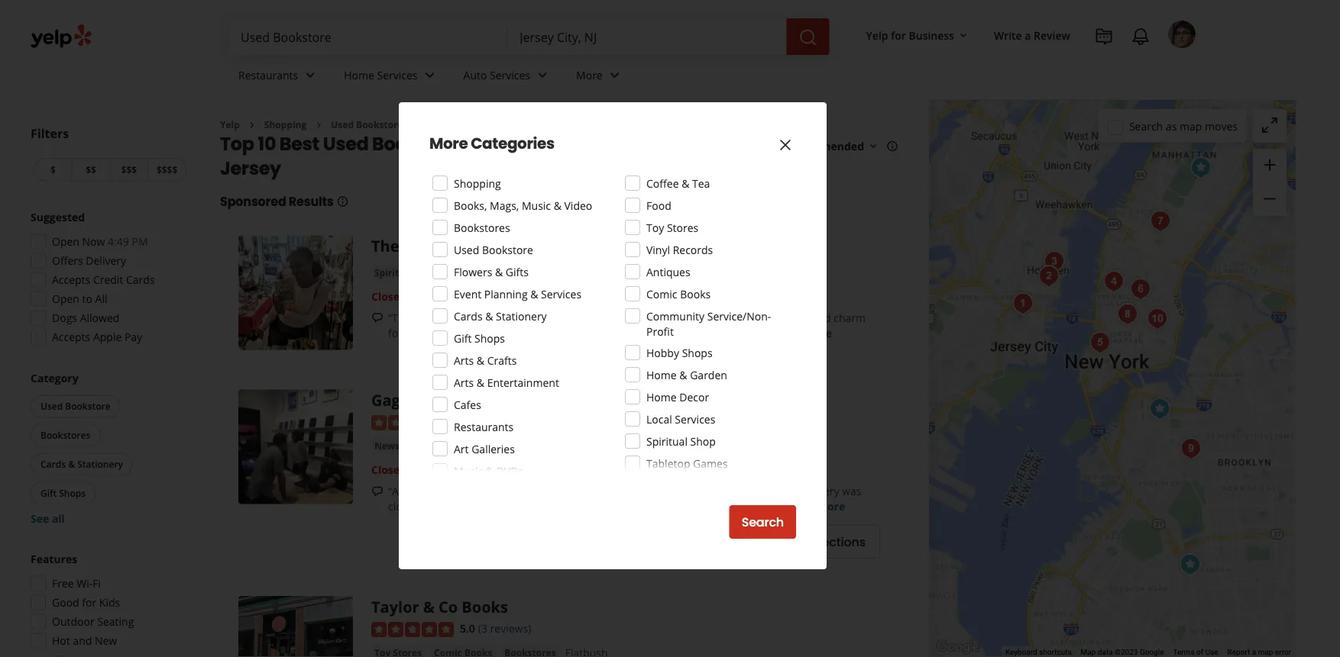 Task type: vqa. For each thing, say whether or not it's contained in the screenshot.
Art
yes



Task type: describe. For each thing, give the bounding box(es) containing it.
gagosian shop link
[[371, 390, 483, 411]]

and right the vibe, on the right
[[812, 311, 831, 325]]

can't
[[609, 484, 633, 499]]

was
[[842, 484, 861, 499]]

and down has
[[700, 326, 719, 340]]

open now 4:49 pm
[[52, 235, 148, 249]]

1 horizontal spatial as
[[773, 484, 784, 499]]

spiritual shop inside button
[[374, 266, 438, 279]]

gagosian shop image
[[238, 390, 353, 505]]

0 horizontal spatial bookstores button
[[31, 424, 100, 447]]

co
[[439, 597, 458, 618]]

error
[[1275, 648, 1291, 658]]

get directions link
[[767, 526, 880, 559]]

map region
[[916, 0, 1307, 658]]

5.0 link
[[460, 620, 475, 637]]

crafts
[[487, 353, 517, 368]]

0 horizontal spatial jersey
[[220, 155, 281, 181]]

bookstores link
[[569, 439, 627, 454]]

projects image
[[1095, 28, 1113, 46]]

minerals
[[513, 266, 553, 279]]

first
[[532, 484, 552, 499]]

hot
[[52, 634, 70, 649]]

reviews) for gagosian shop
[[490, 415, 531, 430]]

top
[[220, 131, 254, 157]]

services for auto services
[[490, 68, 530, 82]]

dogs
[[52, 311, 77, 325]]

expand map image
[[1261, 116, 1279, 134]]

tabletop games
[[646, 457, 728, 471]]

to left all
[[82, 292, 92, 306]]

offers delivery
[[52, 254, 126, 268]]

bookstores inside more categories dialog
[[454, 220, 510, 235]]

gagosian shop
[[371, 390, 483, 411]]

accepts apple pay
[[52, 330, 142, 345]]

keyboard shortcuts
[[1005, 648, 1072, 658]]

the bush doctor crystal factory
[[371, 236, 615, 257]]

delivery
[[86, 254, 126, 268]]

see
[[31, 512, 49, 526]]

has
[[708, 311, 726, 325]]

art inside button
[[503, 440, 517, 452]]

yelp for the yelp link
[[220, 118, 240, 131]]

bookoff - new york image
[[1145, 206, 1176, 237]]

more link for the bush doctor crystal factory
[[804, 326, 832, 340]]

used inside "top 10 best used bookstore near jersey city, new jersey"
[[323, 131, 369, 157]]

group containing features
[[26, 552, 189, 658]]

home for home services
[[344, 68, 374, 82]]

taylor & co books image
[[1175, 550, 1206, 581]]

word image
[[1008, 289, 1038, 319]]

cards & stationery inside cards & stationery button
[[40, 458, 123, 471]]

more categories dialog
[[0, 0, 1340, 658]]

write a review
[[994, 28, 1070, 42]]

shops inside button
[[59, 487, 86, 500]]

4 star rating image
[[371, 416, 454, 431]]

hobby
[[646, 346, 679, 360]]

dogs allowed
[[52, 311, 119, 325]]

2 horizontal spatial bookstores
[[572, 440, 624, 452]]

am
[[464, 463, 481, 477]]

minutes
[[594, 499, 634, 514]]

(3 reviews) link for taylor & co books
[[478, 620, 531, 637]]

until for gagosian
[[409, 463, 432, 477]]

located
[[492, 311, 529, 325]]

closed until 10:00 am tomorrow
[[371, 463, 534, 477]]

16 chevron down v2 image
[[957, 30, 970, 42]]

restaurants inside more categories dialog
[[454, 420, 514, 434]]

gift shops inside button
[[40, 487, 86, 500]]

get directions
[[782, 534, 866, 551]]

until for the
[[409, 289, 432, 304]]

arts for arts & crafts
[[454, 353, 474, 368]]

24 chevron down v2 image for more
[[606, 66, 624, 84]]

closed for the
[[371, 289, 406, 304]]

more for gagosian shop
[[817, 499, 845, 514]]

bookstore inside button
[[65, 400, 111, 413]]

0 vertical spatial music
[[522, 198, 551, 213]]

0 horizontal spatial bookstores
[[40, 429, 90, 442]]

crystal
[[501, 236, 554, 257]]

16 chevron right v2 image
[[246, 119, 258, 131]]

use
[[1205, 648, 1218, 658]]

flowers & gifts
[[454, 265, 529, 279]]

our
[[721, 326, 739, 340]]

zoom out image
[[1261, 190, 1279, 208]]

little city books image
[[1034, 261, 1064, 292]]

event planning & services
[[454, 287, 582, 301]]

16 info v2 image
[[886, 140, 899, 153]]

accepts for accepts credit cards
[[52, 273, 90, 287]]

free wi-fi
[[52, 577, 101, 591]]

map
[[1081, 648, 1096, 658]]

close image
[[776, 136, 795, 154]]

kids
[[99, 596, 120, 610]]

tomorrow
[[484, 463, 534, 477]]

closed for gagosian
[[371, 463, 406, 477]]

gemstones
[[451, 266, 502, 279]]

art galleries inside more categories dialog
[[454, 442, 515, 457]]

top 10 best used bookstore near jersey city, new jersey
[[220, 131, 666, 181]]

decor
[[679, 390, 709, 405]]

google image
[[933, 638, 983, 658]]

some…"
[[775, 499, 814, 514]]

gift shops inside more categories dialog
[[454, 331, 505, 346]]

comic
[[646, 287, 677, 301]]

tea
[[692, 176, 710, 191]]

books, mags, music & video
[[454, 198, 592, 213]]

the bush doctor crystal factory image
[[238, 236, 353, 350]]

gift inside more categories dialog
[[454, 331, 472, 346]]

$$$ button
[[110, 158, 148, 181]]

1 vertical spatial books
[[462, 597, 508, 618]]

prices
[[589, 326, 619, 340]]

left bank books image
[[1099, 267, 1129, 297]]

to left "be"
[[484, 484, 495, 499]]

stationery inside more categories dialog
[[496, 309, 547, 324]]

"as
[[388, 484, 404, 499]]

shortcuts
[[1039, 648, 1072, 658]]

reviews) for taylor & co books
[[490, 622, 531, 637]]

accepts for accepts apple pay
[[52, 330, 90, 345]]

shopping link
[[264, 118, 307, 131]]

report a map error link
[[1228, 648, 1291, 658]]

services for home services
[[377, 68, 418, 82]]

gifts
[[506, 265, 529, 279]]

report
[[1228, 648, 1250, 658]]

home for home & garden
[[646, 368, 677, 382]]

16 info v2 image
[[337, 195, 349, 208]]

search for search as map moves
[[1129, 119, 1163, 134]]

1 vertical spatial new
[[95, 634, 117, 649]]

shops for crafts
[[475, 331, 505, 346]]

records
[[673, 243, 713, 257]]

home services link
[[332, 55, 451, 99]]

planning
[[484, 287, 528, 301]]

4.0
[[460, 415, 475, 430]]

the down heart
[[570, 326, 587, 340]]

(3 reviews) for gagosian shop
[[478, 415, 531, 430]]

map data ©2023 google
[[1081, 648, 1164, 658]]

art galleries inside button
[[503, 440, 560, 452]]

around
[[637, 499, 674, 514]]

taylor & co books link
[[371, 597, 508, 618]]

yelp for yelp for business
[[866, 28, 888, 42]]

24 chevron down v2 image for auto services
[[533, 66, 552, 84]]

user actions element
[[854, 19, 1217, 113]]

city,
[[581, 131, 623, 157]]

crystal
[[405, 326, 438, 340]]

2 horizontal spatial as
[[1166, 119, 1177, 134]]

and down located
[[491, 326, 510, 340]]

used bookstore inside button
[[40, 400, 111, 413]]

taylor & co books image
[[238, 597, 353, 658]]

charm
[[834, 311, 866, 325]]

5 star rating image
[[371, 623, 454, 638]]

shop
[[714, 499, 739, 514]]

auto services
[[463, 68, 530, 82]]

sponsored results
[[220, 193, 334, 210]]

gift inside button
[[40, 487, 57, 500]]

snow
[[477, 499, 503, 514]]

group containing category
[[28, 371, 189, 527]]

newspapers & magazines button
[[371, 439, 494, 454]]

comic books
[[646, 287, 711, 301]]

services up heart
[[541, 287, 582, 301]]

a for report
[[1252, 648, 1256, 658]]

in
[[532, 311, 541, 325]]

wi-
[[77, 577, 93, 591]]

1 vertical spatial music
[[454, 464, 483, 479]]

closed until friday
[[371, 289, 465, 304]]

moves
[[1205, 119, 1238, 134]]

$$$
[[121, 164, 137, 176]]

outdoor
[[52, 615, 94, 630]]

(3 reviews) link for gagosian shop
[[478, 414, 531, 430]]

closed
[[388, 499, 420, 514]]

16 speech v2 image
[[371, 312, 384, 325]]

newspapers
[[374, 440, 431, 452]]

games
[[693, 457, 728, 471]]

notifications image
[[1132, 28, 1150, 46]]

more for more
[[576, 68, 603, 82]]

the down want
[[458, 499, 474, 514]]

gift
[[695, 499, 711, 514]]

open for open now 4:49 pm
[[52, 235, 79, 249]]



Task type: locate. For each thing, give the bounding box(es) containing it.
1 horizontal spatial gift shops
[[454, 331, 505, 346]]

2 horizontal spatial 24 chevron down v2 image
[[606, 66, 624, 84]]

gift up the see all
[[40, 487, 57, 500]]

services for local services
[[675, 412, 715, 427]]

0 vertical spatial new
[[626, 131, 666, 157]]

restaurants left 24 chevron down v2 icon
[[238, 68, 298, 82]]

1 horizontal spatial bookstores button
[[569, 439, 627, 454]]

a right the write at the right top of page
[[1025, 28, 1031, 42]]

0 horizontal spatial cards & stationery
[[40, 458, 123, 471]]

1 (3 reviews) from the top
[[478, 415, 531, 430]]

the down on
[[676, 499, 693, 514]]

1 closed from the top
[[371, 289, 406, 304]]

1 horizontal spatial used bookstore
[[331, 118, 403, 131]]

for
[[891, 28, 906, 42], [388, 326, 403, 340], [82, 596, 96, 610]]

2 reviews) from the top
[[490, 622, 531, 637]]

0 horizontal spatial stationery
[[77, 458, 123, 471]]

1 horizontal spatial spiritual shop
[[646, 434, 716, 449]]

0 horizontal spatial of
[[592, 311, 602, 325]]

1 horizontal spatial new
[[626, 131, 666, 157]]

profit
[[646, 324, 674, 339]]

1 horizontal spatial cards & stationery
[[454, 309, 547, 324]]

to left see
[[742, 499, 752, 514]]

1 vertical spatial home
[[646, 368, 677, 382]]

3 24 chevron down v2 image from the left
[[606, 66, 624, 84]]

be
[[497, 484, 510, 499]]

0 horizontal spatial restaurants
[[238, 68, 298, 82]]

1 horizontal spatial art
[[503, 440, 517, 452]]

stationery
[[496, 309, 547, 324], [77, 458, 123, 471]]

cards right credit
[[126, 273, 155, 287]]

0 vertical spatial (3 reviews) link
[[478, 414, 531, 430]]

brooklyn inside the "this tiny cozy space located in the heart of downtown brooklyn has the perfect vibe, and charm for crystal collectors and users. 'yes' the prices are reasonable and our customer…"
[[661, 311, 705, 325]]

galleries inside more categories dialog
[[472, 442, 515, 457]]

brooklyn down records
[[683, 266, 728, 280]]

2 horizontal spatial shops
[[682, 346, 713, 360]]

new inside "top 10 best used bookstore near jersey city, new jersey"
[[626, 131, 666, 157]]

0 vertical spatial open
[[52, 235, 79, 249]]

cards up gift shops button
[[40, 458, 66, 471]]

24 chevron down v2 image up city,
[[606, 66, 624, 84]]

1 horizontal spatial for
[[388, 326, 403, 340]]

0 vertical spatial books
[[680, 287, 711, 301]]

cards
[[126, 273, 155, 287], [454, 309, 483, 324], [40, 458, 66, 471]]

1 vertical spatial until
[[409, 463, 432, 477]]

book club bar image
[[1142, 304, 1173, 335]]

"this tiny cozy space located in the heart of downtown brooklyn has the perfect vibe, and charm for crystal collectors and users. 'yes' the prices are reasonable and our customer…"
[[388, 311, 866, 340]]

arts down collectors
[[454, 353, 474, 368]]

more down the vibe, on the right
[[804, 326, 832, 340]]

shops up all
[[59, 487, 86, 500]]

the mysterious bookshop image
[[1085, 328, 1116, 358]]

1 vertical spatial of
[[1197, 648, 1204, 658]]

1 vertical spatial stationery
[[77, 458, 123, 471]]

0 vertical spatial gift shops
[[454, 331, 505, 346]]

cards inside more categories dialog
[[454, 309, 483, 324]]

0 vertical spatial map
[[1180, 119, 1202, 134]]

reviewer-
[[554, 484, 601, 499]]

1 horizontal spatial map
[[1258, 648, 1273, 658]]

1 horizontal spatial 24 chevron down v2 image
[[533, 66, 552, 84]]

all
[[95, 292, 107, 306]]

0 horizontal spatial shopping
[[264, 118, 307, 131]]

1 horizontal spatial jersey
[[516, 131, 577, 157]]

open for open to all
[[52, 292, 79, 306]]

16 chevron right v2 image
[[313, 119, 325, 131]]

gagosian shop image
[[1186, 153, 1216, 183]]

0 vertical spatial shop
[[416, 266, 438, 279]]

1 horizontal spatial galleries
[[520, 440, 560, 452]]

offers
[[52, 254, 83, 268]]

shop up closed until friday
[[416, 266, 438, 279]]

open up offers
[[52, 235, 79, 249]]

spiritual shop button
[[371, 265, 441, 280]]

cozy
[[436, 311, 458, 325]]

symposia bookstore image
[[1039, 247, 1070, 277]]

accepts
[[52, 273, 90, 287], [52, 330, 90, 345]]

group
[[1253, 149, 1287, 216], [26, 210, 189, 350], [28, 371, 189, 527], [26, 552, 189, 658]]

2 (3 from the top
[[478, 622, 487, 637]]

collectors
[[441, 326, 488, 340]]

yelp left business
[[866, 28, 888, 42]]

as left moves
[[1166, 119, 1177, 134]]

0 vertical spatial yelp
[[866, 28, 888, 42]]

(3 reviews) link right the 5.0 link
[[478, 620, 531, 637]]

gift shops up all
[[40, 487, 86, 500]]

for left business
[[891, 28, 906, 42]]

more down gallery
[[817, 499, 845, 514]]

shop inside more categories dialog
[[690, 434, 716, 449]]

0 horizontal spatial much
[[407, 484, 435, 499]]

1 open from the top
[[52, 235, 79, 249]]

1 horizontal spatial i
[[604, 484, 607, 499]]

1 vertical spatial (3
[[478, 622, 487, 637]]

spiritual shop inside more categories dialog
[[646, 434, 716, 449]]

taylor
[[371, 597, 419, 618]]

garden
[[690, 368, 727, 382]]

spiritual shop down local services
[[646, 434, 716, 449]]

much up around
[[655, 484, 683, 499]]

bookstores button down "used bookstore" button
[[31, 424, 100, 447]]

$$ button
[[72, 158, 110, 181]]

2 (3 reviews) from the top
[[478, 622, 531, 637]]

1 vertical spatial map
[[1258, 648, 1273, 658]]

1 horizontal spatial a
[[1252, 648, 1256, 658]]

1 i from the left
[[451, 484, 454, 499]]

search inside button
[[742, 514, 784, 531]]

shops up home & garden
[[682, 346, 713, 360]]

home services
[[344, 68, 418, 82]]

art up tomorrow
[[503, 440, 517, 452]]

0 horizontal spatial 24 chevron down v2 image
[[421, 66, 439, 84]]

1 vertical spatial (3 reviews) link
[[478, 620, 531, 637]]

1 vertical spatial reviews)
[[490, 622, 531, 637]]

1 horizontal spatial shopping
[[454, 176, 501, 191]]

1 horizontal spatial spiritual
[[646, 434, 688, 449]]

stationery up gift shops button
[[77, 458, 123, 471]]

used right 16 chevron right v2 icon
[[331, 118, 354, 131]]

1 until from the top
[[409, 289, 432, 304]]

more
[[576, 68, 603, 82], [429, 133, 468, 154]]

and down outdoor
[[73, 634, 92, 649]]

(3 reviews) up art galleries 'link' at the left bottom of page
[[478, 415, 531, 430]]

write
[[994, 28, 1022, 42]]

services up the used bookstore link
[[377, 68, 418, 82]]

more inside more link
[[576, 68, 603, 82]]

books up the 5.0 link
[[462, 597, 508, 618]]

used bookstore down category
[[40, 400, 111, 413]]

$$$$
[[157, 164, 178, 176]]

spiritual shop link
[[371, 265, 441, 280]]

1 horizontal spatial much
[[655, 484, 683, 499]]

arts & entertainment
[[454, 376, 559, 390]]

1 horizontal spatial of
[[1197, 648, 1204, 658]]

accepts credit cards
[[52, 273, 155, 287]]

1 arts from the top
[[454, 353, 474, 368]]

shop inside button
[[416, 266, 438, 279]]

1 horizontal spatial shops
[[475, 331, 505, 346]]

shopping inside more categories dialog
[[454, 176, 501, 191]]

services down decor
[[675, 412, 715, 427]]

until up tiny
[[409, 289, 432, 304]]

pm
[[132, 235, 148, 249]]

0 vertical spatial cards & stationery
[[454, 309, 547, 324]]

music right mags,
[[522, 198, 551, 213]]

search for search
[[742, 514, 784, 531]]

all
[[52, 512, 65, 526]]

heart
[[563, 311, 590, 325]]

reviews) right "5.0"
[[490, 622, 531, 637]]

i left want
[[451, 484, 454, 499]]

gift shops down space
[[454, 331, 505, 346]]

cards up collectors
[[454, 309, 483, 324]]

1 vertical spatial open
[[52, 292, 79, 306]]

and
[[812, 311, 831, 325], [491, 326, 510, 340], [700, 326, 719, 340], [73, 634, 92, 649]]

1 horizontal spatial bookstores
[[454, 220, 510, 235]]

jersey left city,
[[516, 131, 577, 157]]

downtown
[[626, 266, 681, 280]]

0 vertical spatial home
[[344, 68, 374, 82]]

used down category
[[40, 400, 63, 413]]

map for moves
[[1180, 119, 1202, 134]]

new up coffee at the top
[[626, 131, 666, 157]]

customer…"
[[742, 326, 801, 340]]

event
[[454, 287, 482, 301]]

4.0 link
[[460, 414, 475, 430]]

0 vertical spatial cards
[[126, 273, 155, 287]]

more
[[804, 326, 832, 340], [817, 499, 845, 514]]

brooklyn
[[683, 266, 728, 280], [661, 311, 705, 325]]

spiritual shop
[[374, 266, 438, 279], [646, 434, 716, 449]]

coffee & tea
[[646, 176, 710, 191]]

used inside more categories dialog
[[454, 243, 479, 257]]

(3 for taylor & co books
[[478, 622, 487, 637]]

0 vertical spatial shopping
[[264, 118, 307, 131]]

gift down space
[[454, 331, 472, 346]]

24 chevron down v2 image
[[421, 66, 439, 84], [533, 66, 552, 84], [606, 66, 624, 84]]

1 vertical spatial brooklyn
[[661, 311, 705, 325]]

& inside 'newspapers & magazines' button
[[433, 440, 440, 452]]

more left near
[[429, 133, 468, 154]]

1 vertical spatial search
[[742, 514, 784, 531]]

2 open from the top
[[52, 292, 79, 306]]

to
[[82, 292, 92, 306], [484, 484, 495, 499], [445, 499, 455, 514], [742, 499, 752, 514]]

spiritual shop up closed until friday
[[374, 266, 438, 279]]

0 vertical spatial brooklyn
[[683, 266, 728, 280]]

0 horizontal spatial music
[[454, 464, 483, 479]]

24 chevron down v2 image right auto services
[[533, 66, 552, 84]]

0 horizontal spatial used bookstore
[[40, 400, 111, 413]]

the
[[544, 311, 560, 325], [729, 311, 745, 325], [570, 326, 587, 340], [513, 484, 529, 499], [787, 484, 804, 499], [458, 499, 474, 514], [676, 499, 693, 514]]

art up closed until 10:00 am tomorrow
[[454, 442, 469, 457]]

the up our
[[729, 311, 745, 325]]

art inside more categories dialog
[[454, 442, 469, 457]]

gift
[[454, 331, 472, 346], [40, 487, 57, 500]]

0 vertical spatial of
[[592, 311, 602, 325]]

hot and new
[[52, 634, 117, 649]]

free
[[52, 577, 74, 591]]

shops up arts & crafts
[[475, 331, 505, 346]]

0 vertical spatial spiritual
[[374, 266, 413, 279]]

bookstore inside more categories dialog
[[482, 243, 533, 257]]

bookstores button
[[31, 424, 100, 447], [569, 439, 627, 454]]

2 (3 reviews) link from the top
[[478, 620, 531, 637]]

used bookstore button
[[31, 395, 120, 418]]

stationery inside button
[[77, 458, 123, 471]]

home right 24 chevron down v2 icon
[[344, 68, 374, 82]]

auto
[[463, 68, 487, 82]]

for for kids
[[82, 596, 96, 610]]

0 vertical spatial restaurants
[[238, 68, 298, 82]]

the up some…"
[[787, 484, 804, 499]]

24 chevron down v2 image inside auto services link
[[533, 66, 552, 84]]

group containing suggested
[[26, 210, 189, 350]]

vibe,
[[786, 311, 809, 325]]

used bookstore
[[331, 118, 403, 131], [454, 243, 533, 257], [40, 400, 111, 413]]

stationery up users.
[[496, 309, 547, 324]]

search
[[1129, 119, 1163, 134], [742, 514, 784, 531]]

0 vertical spatial until
[[409, 289, 432, 304]]

2 vertical spatial used bookstore
[[40, 400, 111, 413]]

report a map error
[[1228, 648, 1291, 658]]

1 horizontal spatial restaurants
[[454, 420, 514, 434]]

24 chevron down v2 image inside home services link
[[421, 66, 439, 84]]

more inside more categories dialog
[[429, 133, 468, 154]]

spiritual down the
[[374, 266, 413, 279]]

strand bookstore image
[[1125, 274, 1156, 305]]

1 much from the left
[[407, 484, 435, 499]]

1 reviews) from the top
[[490, 415, 531, 430]]

bookstores up doctor
[[454, 220, 510, 235]]

search down see
[[742, 514, 784, 531]]

used right best
[[323, 131, 369, 157]]

for inside the "this tiny cozy space located in the heart of downtown brooklyn has the perfect vibe, and charm for crystal collectors and users. 'yes' the prices are reasonable and our customer…"
[[388, 326, 403, 340]]

bookstore inside "top 10 best used bookstore near jersey city, new jersey"
[[372, 131, 465, 157]]

2 vertical spatial cards
[[40, 458, 66, 471]]

shops for garden
[[682, 346, 713, 360]]

suggested
[[31, 210, 85, 225]]

spiritual inside button
[[374, 266, 413, 279]]

gemstones & minerals
[[451, 266, 553, 279]]

2 arts from the top
[[454, 376, 474, 390]]

used bookstore right 16 chevron right v2 icon
[[331, 118, 403, 131]]

24 chevron down v2 image for home services
[[421, 66, 439, 84]]

(3 reviews) right "5.0"
[[478, 622, 531, 637]]

bookstores up reviewer- on the bottom left
[[572, 440, 624, 452]]

vinyl
[[646, 243, 670, 257]]

yelp inside button
[[866, 28, 888, 42]]

stores
[[667, 220, 699, 235]]

for up outdoor seating
[[82, 596, 96, 610]]

vinyl records
[[646, 243, 713, 257]]

business categories element
[[226, 55, 1196, 99]]

the up storm.
[[513, 484, 529, 499]]

0 horizontal spatial map
[[1180, 119, 1202, 134]]

terms of use
[[1173, 648, 1218, 658]]

1 horizontal spatial cards
[[126, 273, 155, 287]]

more for the bush doctor crystal factory
[[804, 326, 832, 340]]

gemstones & minerals link
[[447, 265, 556, 280]]

0 horizontal spatial for
[[82, 596, 96, 610]]

upper east side
[[633, 439, 712, 454]]

closed up "this
[[371, 289, 406, 304]]

2 closed from the top
[[371, 463, 406, 477]]

1 (3 from the top
[[478, 415, 487, 430]]

credit
[[93, 273, 123, 287]]

local services
[[646, 412, 715, 427]]

a
[[1025, 28, 1031, 42], [1252, 648, 1256, 658]]

2 i from the left
[[604, 484, 607, 499]]

search button
[[729, 506, 796, 539]]

1 24 chevron down v2 image from the left
[[421, 66, 439, 84]]

galleries
[[520, 440, 560, 452], [472, 442, 515, 457]]

0 horizontal spatial as
[[437, 484, 449, 499]]

search left moves
[[1129, 119, 1163, 134]]

2 until from the top
[[409, 463, 432, 477]]

& inside cards & stationery button
[[68, 458, 75, 471]]

0 horizontal spatial yelp
[[220, 118, 240, 131]]

restaurants up magazines
[[454, 420, 514, 434]]

coffee
[[646, 176, 679, 191]]

brooklyn up reasonable
[[661, 311, 705, 325]]

1 horizontal spatial shop
[[445, 390, 483, 411]]

(3 for gagosian shop
[[478, 415, 487, 430]]

shopping up books,
[[454, 176, 501, 191]]

2 horizontal spatial cards
[[454, 309, 483, 324]]

cards & stationery inside more categories dialog
[[454, 309, 547, 324]]

arts for arts & entertainment
[[454, 376, 474, 390]]

None search field
[[228, 18, 833, 55]]

1 vertical spatial restaurants
[[454, 420, 514, 434]]

closed up "as
[[371, 463, 406, 477]]

music up want
[[454, 464, 483, 479]]

shopping right 16 chevron right v2 image
[[264, 118, 307, 131]]

10
[[258, 131, 276, 157]]

see
[[755, 499, 772, 514]]

for for business
[[891, 28, 906, 42]]

bookstores button up reviewer- on the bottom left
[[569, 439, 627, 454]]

tiny
[[415, 311, 433, 325]]

(3 right the 4.0
[[478, 415, 487, 430]]

0 vertical spatial more link
[[804, 326, 832, 340]]

0 horizontal spatial spiritual
[[374, 266, 413, 279]]

a for write
[[1025, 28, 1031, 42]]

& inside gemstones & minerals button
[[504, 266, 511, 279]]

1 vertical spatial closed
[[371, 463, 406, 477]]

1 vertical spatial more link
[[817, 499, 845, 514]]

cards & stationery up gift shops button
[[40, 458, 123, 471]]

open
[[52, 235, 79, 249], [52, 292, 79, 306]]

downtown
[[605, 311, 658, 325]]

2 much from the left
[[655, 484, 683, 499]]

new down 'seating'
[[95, 634, 117, 649]]

0 vertical spatial for
[[891, 28, 906, 42]]

get
[[782, 534, 803, 551]]

spiritual inside more categories dialog
[[646, 434, 688, 449]]

2 vertical spatial home
[[646, 390, 677, 405]]

community service/non- profit
[[646, 309, 771, 339]]

fi
[[93, 577, 101, 591]]

0 vertical spatial accepts
[[52, 273, 90, 287]]

24 chevron down v2 image
[[301, 66, 320, 84]]

for inside button
[[891, 28, 906, 42]]

0 vertical spatial search
[[1129, 119, 1163, 134]]

more link for gagosian shop
[[817, 499, 845, 514]]

1 vertical spatial yelp
[[220, 118, 240, 131]]

the right "in"
[[544, 311, 560, 325]]

0 vertical spatial reviews)
[[490, 415, 531, 430]]

of left use at bottom
[[1197, 648, 1204, 658]]

jersey up the sponsored
[[220, 155, 281, 181]]

users.
[[513, 326, 543, 340]]

used bookstore inside more categories dialog
[[454, 243, 533, 257]]

24 chevron down v2 image inside more link
[[606, 66, 624, 84]]

cards & stationery down planning
[[454, 309, 547, 324]]

2 vertical spatial for
[[82, 596, 96, 610]]

1 vertical spatial (3 reviews)
[[478, 622, 531, 637]]

used bookstore link
[[331, 118, 403, 131]]

0 horizontal spatial search
[[742, 514, 784, 531]]

galleries inside button
[[520, 440, 560, 452]]

housing works bookstore image
[[1112, 300, 1143, 330]]

1 horizontal spatial stationery
[[496, 309, 547, 324]]

2 accepts from the top
[[52, 330, 90, 345]]

0 vertical spatial stationery
[[496, 309, 547, 324]]

1 horizontal spatial search
[[1129, 119, 1163, 134]]

accepts down offers
[[52, 273, 90, 287]]

home for home decor
[[646, 390, 677, 405]]

2 horizontal spatial used bookstore
[[454, 243, 533, 257]]

used inside button
[[40, 400, 63, 413]]

$$
[[86, 164, 96, 176]]

yelp for business button
[[860, 21, 976, 49]]

restaurants inside business categories element
[[238, 68, 298, 82]]

used bookstore up flowers & gifts on the left
[[454, 243, 533, 257]]

open to all
[[52, 292, 107, 306]]

reasonable
[[641, 326, 697, 340]]

much up due
[[407, 484, 435, 499]]

1 accepts from the top
[[52, 273, 90, 287]]

'yes'
[[546, 326, 568, 340]]

cards inside button
[[40, 458, 66, 471]]

i
[[451, 484, 454, 499], [604, 484, 607, 499]]

due
[[423, 499, 442, 514]]

4:49
[[108, 235, 129, 249]]

now
[[82, 235, 105, 249]]

1 horizontal spatial music
[[522, 198, 551, 213]]

used
[[331, 118, 354, 131], [323, 131, 369, 157], [454, 243, 479, 257], [40, 400, 63, 413]]

of up prices
[[592, 311, 602, 325]]

bookstores down "used bookstore" button
[[40, 429, 90, 442]]

0 horizontal spatial gift
[[40, 487, 57, 500]]

more link down gallery
[[817, 499, 845, 514]]

2 24 chevron down v2 image from the left
[[533, 66, 552, 84]]

"as much as i want to be the first reviewer- i can't say much on this day's visit as the gallery was closed due to the snow storm. spent few minutes around the gift shop to see some…"
[[388, 484, 861, 514]]

map for error
[[1258, 648, 1273, 658]]

best
[[280, 131, 319, 157]]

home inside business categories element
[[344, 68, 374, 82]]

(3 reviews) for taylor & co books
[[478, 622, 531, 637]]

of inside the "this tiny cozy space located in the heart of downtown brooklyn has the perfect vibe, and charm for crystal collectors and users. 'yes' the prices are reasonable and our customer…"
[[592, 311, 602, 325]]

more for more categories
[[429, 133, 468, 154]]

books inside more categories dialog
[[680, 287, 711, 301]]

until down 'newspapers & magazines' button
[[409, 463, 432, 477]]

(3 reviews) link up art galleries 'link' at the left bottom of page
[[478, 414, 531, 430]]

1 (3 reviews) link from the top
[[478, 414, 531, 430]]

1 vertical spatial for
[[388, 326, 403, 340]]

day's
[[723, 484, 748, 499]]

flowers
[[454, 265, 492, 279]]

the bush doctor crystal factory image
[[1145, 394, 1175, 425]]

cards & stationery button
[[31, 453, 133, 476]]

as up due
[[437, 484, 449, 499]]

galleries up dvds
[[520, 440, 560, 452]]

0 vertical spatial gift
[[454, 331, 472, 346]]

arts & crafts
[[454, 353, 517, 368]]

to right due
[[445, 499, 455, 514]]

search image
[[799, 28, 817, 47]]

outdoor seating
[[52, 615, 134, 630]]

unnameable books image
[[1176, 434, 1206, 465]]

open up dogs
[[52, 292, 79, 306]]

allowed
[[80, 311, 119, 325]]

map left error
[[1258, 648, 1273, 658]]

zoom in image
[[1261, 156, 1279, 174]]

16 speech v2 image
[[371, 486, 384, 498]]

1 vertical spatial cards & stationery
[[40, 458, 123, 471]]

24 chevron down v2 image left auto
[[421, 66, 439, 84]]

more up city,
[[576, 68, 603, 82]]

0 vertical spatial (3 reviews)
[[478, 415, 531, 430]]

0 horizontal spatial galleries
[[472, 442, 515, 457]]

1 vertical spatial arts
[[454, 376, 474, 390]]

i left can't on the left of page
[[604, 484, 607, 499]]

1 vertical spatial shopping
[[454, 176, 501, 191]]



